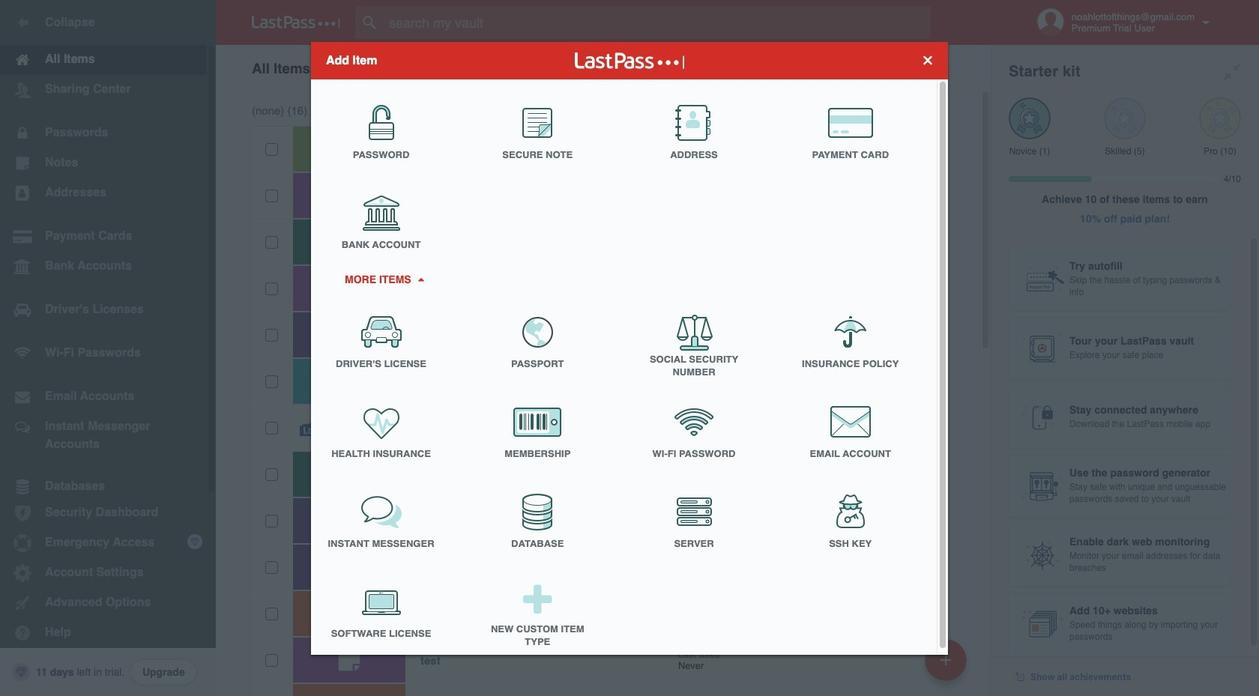 Task type: describe. For each thing, give the bounding box(es) containing it.
Search search field
[[355, 6, 954, 39]]

search my vault text field
[[355, 6, 954, 39]]

caret right image
[[415, 277, 426, 281]]



Task type: locate. For each thing, give the bounding box(es) containing it.
vault options navigation
[[216, 45, 991, 90]]

new item image
[[941, 655, 951, 665]]

lastpass image
[[252, 16, 340, 29]]

dialog
[[311, 42, 948, 659]]

main navigation navigation
[[0, 0, 216, 696]]

new item navigation
[[920, 635, 976, 696]]



Task type: vqa. For each thing, say whether or not it's contained in the screenshot.
dialog
yes



